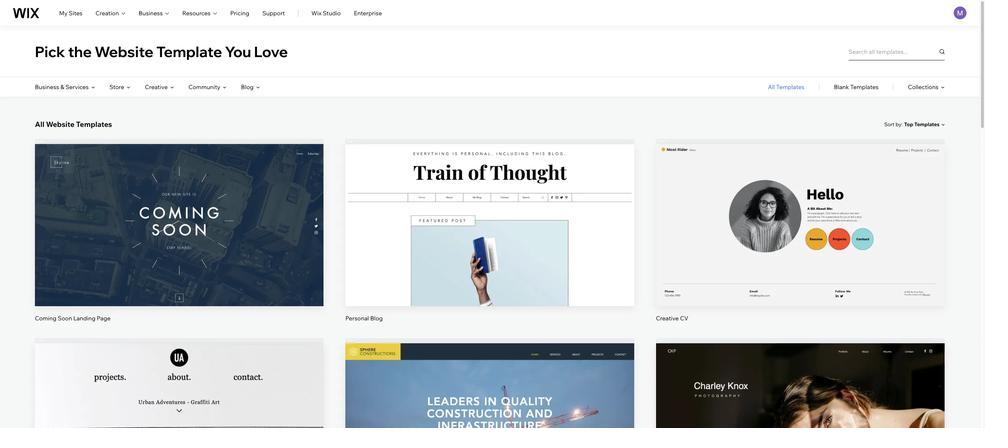 Task type: vqa. For each thing, say whether or not it's contained in the screenshot.
topmost Portfolios website templates - Illustrator image
no



Task type: locate. For each thing, give the bounding box(es) containing it.
1 horizontal spatial view
[[483, 236, 497, 243]]

edit button for all website templates - artist image
[[162, 405, 197, 423]]

1 view button from the left
[[162, 231, 197, 248]]

creation button
[[96, 9, 125, 17]]

creative cv
[[656, 315, 689, 322]]

business & services
[[35, 83, 89, 91]]

sites
[[69, 9, 82, 17]]

edit button for all website templates - construction company 'image'
[[473, 405, 507, 423]]

1 view from the left
[[173, 236, 186, 243]]

creative for creative cv
[[656, 315, 679, 322]]

edit button inside creative cv group
[[783, 206, 818, 223]]

templates
[[777, 83, 805, 91], [851, 83, 879, 91], [76, 120, 112, 129], [915, 121, 940, 128]]

landing
[[73, 315, 95, 322]]

edit for edit button in the the coming soon landing page group
[[174, 211, 185, 218]]

template
[[156, 42, 222, 61]]

edit inside personal blog group
[[485, 211, 496, 218]]

0 vertical spatial website
[[95, 42, 154, 61]]

blog inside categories by subject 'element'
[[241, 83, 254, 91]]

cv
[[680, 315, 689, 322]]

view button inside the coming soon landing page group
[[162, 231, 197, 248]]

edit
[[174, 211, 185, 218], [485, 211, 496, 218], [795, 211, 806, 218], [174, 410, 185, 418], [485, 410, 496, 418], [795, 410, 806, 418]]

creative inside group
[[656, 315, 679, 322]]

personal blog group
[[346, 139, 635, 323]]

view for coming soon landing page
[[173, 236, 186, 243]]

1 horizontal spatial creative
[[656, 315, 679, 322]]

1 horizontal spatial blog
[[370, 315, 383, 322]]

all templates link
[[768, 77, 805, 97]]

creation
[[96, 9, 119, 17]]

wix studio
[[312, 9, 341, 17]]

services
[[66, 83, 89, 91]]

wix studio link
[[312, 9, 341, 17]]

edit inside creative cv group
[[795, 211, 806, 218]]

resources
[[182, 9, 211, 17]]

0 horizontal spatial view
[[173, 236, 186, 243]]

0 vertical spatial blog
[[241, 83, 254, 91]]

edit for all website templates - construction company 'image' edit button
[[485, 410, 496, 418]]

view
[[173, 236, 186, 243], [483, 236, 497, 243], [794, 236, 808, 243]]

business for business
[[139, 9, 163, 17]]

business button
[[139, 9, 169, 17]]

view button
[[162, 231, 197, 248], [473, 231, 507, 248], [783, 231, 818, 248]]

coming soon landing page
[[35, 315, 111, 322]]

studio
[[323, 9, 341, 17]]

edit button inside personal blog group
[[473, 206, 507, 223]]

1 vertical spatial business
[[35, 83, 59, 91]]

edit inside the coming soon landing page group
[[174, 211, 185, 218]]

edit button
[[162, 206, 197, 223], [473, 206, 507, 223], [783, 206, 818, 223], [162, 405, 197, 423], [473, 405, 507, 423], [783, 405, 818, 423]]

2 horizontal spatial view
[[794, 236, 808, 243]]

2 view from the left
[[483, 236, 497, 243]]

soon
[[58, 315, 72, 322]]

creative down pick the website template you love
[[145, 83, 168, 91]]

0 vertical spatial all
[[768, 83, 775, 91]]

categories by subject element
[[35, 77, 260, 97]]

view button inside personal blog group
[[473, 231, 507, 248]]

view button for creative cv
[[783, 231, 818, 248]]

3 view from the left
[[794, 236, 808, 243]]

1 vertical spatial blog
[[370, 315, 383, 322]]

all templates
[[768, 83, 805, 91]]

categories. use the left and right arrow keys to navigate the menu element
[[0, 77, 980, 97]]

view inside the coming soon landing page group
[[173, 236, 186, 243]]

1 horizontal spatial all
[[768, 83, 775, 91]]

pick the website template you love
[[35, 42, 288, 61]]

website
[[95, 42, 154, 61], [46, 120, 75, 129]]

0 vertical spatial business
[[139, 9, 163, 17]]

0 horizontal spatial creative
[[145, 83, 168, 91]]

0 vertical spatial creative
[[145, 83, 168, 91]]

by:
[[896, 121, 903, 128]]

1 horizontal spatial website
[[95, 42, 154, 61]]

all inside generic categories element
[[768, 83, 775, 91]]

support link
[[263, 9, 285, 17]]

view for creative cv
[[794, 236, 808, 243]]

0 horizontal spatial view button
[[162, 231, 197, 248]]

my sites
[[59, 9, 82, 17]]

1 vertical spatial all
[[35, 120, 44, 129]]

0 horizontal spatial blog
[[241, 83, 254, 91]]

2 view button from the left
[[473, 231, 507, 248]]

view inside personal blog group
[[483, 236, 497, 243]]

enterprise link
[[354, 9, 382, 17]]

all for all templates
[[768, 83, 775, 91]]

1 vertical spatial creative
[[656, 315, 679, 322]]

2 horizontal spatial view button
[[783, 231, 818, 248]]

0 horizontal spatial business
[[35, 83, 59, 91]]

1 horizontal spatial business
[[139, 9, 163, 17]]

business inside business popup button
[[139, 9, 163, 17]]

1 horizontal spatial view button
[[473, 231, 507, 248]]

business
[[139, 9, 163, 17], [35, 83, 59, 91]]

view for personal blog
[[483, 236, 497, 243]]

None search field
[[849, 43, 945, 60]]

3 view button from the left
[[783, 231, 818, 248]]

view inside creative cv group
[[794, 236, 808, 243]]

view button inside creative cv group
[[783, 231, 818, 248]]

0 horizontal spatial all
[[35, 120, 44, 129]]

edit button inside the coming soon landing page group
[[162, 206, 197, 223]]

collections
[[909, 83, 939, 91]]

view button for personal blog
[[473, 231, 507, 248]]

edit button for all website templates - personal blog image
[[473, 206, 507, 223]]

blank templates link
[[834, 77, 879, 97]]

all website templates - personal blog image
[[346, 144, 635, 307]]

all
[[768, 83, 775, 91], [35, 120, 44, 129]]

creative
[[145, 83, 168, 91], [656, 315, 679, 322]]

business inside categories by subject 'element'
[[35, 83, 59, 91]]

1 vertical spatial website
[[46, 120, 75, 129]]

edit button for all website templates - photographer
[[783, 405, 818, 423]]

blank templates
[[834, 83, 879, 91]]

business for business & services
[[35, 83, 59, 91]]

sort by:
[[885, 121, 903, 128]]

blog
[[241, 83, 254, 91], [370, 315, 383, 322]]

creative left cv
[[656, 315, 679, 322]]

my
[[59, 9, 68, 17]]

profile image image
[[954, 7, 967, 19]]

creative inside categories by subject 'element'
[[145, 83, 168, 91]]

enterprise
[[354, 9, 382, 17]]

edit for all website templates - artist image's edit button
[[174, 410, 185, 418]]



Task type: describe. For each thing, give the bounding box(es) containing it.
pick
[[35, 42, 65, 61]]

blank
[[834, 83, 850, 91]]

the
[[68, 42, 92, 61]]

all website templates
[[35, 120, 112, 129]]

all for all website templates
[[35, 120, 44, 129]]

Search search field
[[849, 43, 945, 60]]

top templates
[[905, 121, 940, 128]]

sort
[[885, 121, 895, 128]]

edit button for all website templates - creative cv image
[[783, 206, 818, 223]]

wix
[[312, 9, 322, 17]]

support
[[263, 9, 285, 17]]

templates for blank templates
[[851, 83, 879, 91]]

all website templates - photographer image
[[656, 344, 945, 429]]

coming
[[35, 315, 56, 322]]

you
[[225, 42, 251, 61]]

my sites link
[[59, 9, 82, 17]]

view button for coming soon landing page
[[162, 231, 197, 248]]

&
[[60, 83, 64, 91]]

resources button
[[182, 9, 217, 17]]

blog inside personal blog group
[[370, 315, 383, 322]]

edit for edit button within the personal blog group
[[485, 211, 496, 218]]

edit for all website templates - photographer's edit button
[[795, 410, 806, 418]]

store
[[109, 83, 124, 91]]

all website templates - coming soon landing page image
[[35, 144, 324, 307]]

all website templates - creative cv image
[[656, 144, 945, 307]]

creative cv group
[[656, 139, 945, 323]]

coming soon landing page group
[[35, 139, 324, 323]]

creative for creative
[[145, 83, 168, 91]]

top
[[905, 121, 914, 128]]

all website templates - artist image
[[35, 344, 324, 429]]

all website templates - construction company image
[[346, 344, 635, 429]]

templates for top templates
[[915, 121, 940, 128]]

love
[[254, 42, 288, 61]]

edit for edit button within the creative cv group
[[795, 211, 806, 218]]

personal blog
[[346, 315, 383, 322]]

pricing
[[230, 9, 249, 17]]

page
[[97, 315, 111, 322]]

generic categories element
[[768, 77, 945, 97]]

edit button for all website templates - coming soon landing page image
[[162, 206, 197, 223]]

personal
[[346, 315, 369, 322]]

community
[[189, 83, 220, 91]]

templates for all templates
[[777, 83, 805, 91]]

0 horizontal spatial website
[[46, 120, 75, 129]]

pricing link
[[230, 9, 249, 17]]



